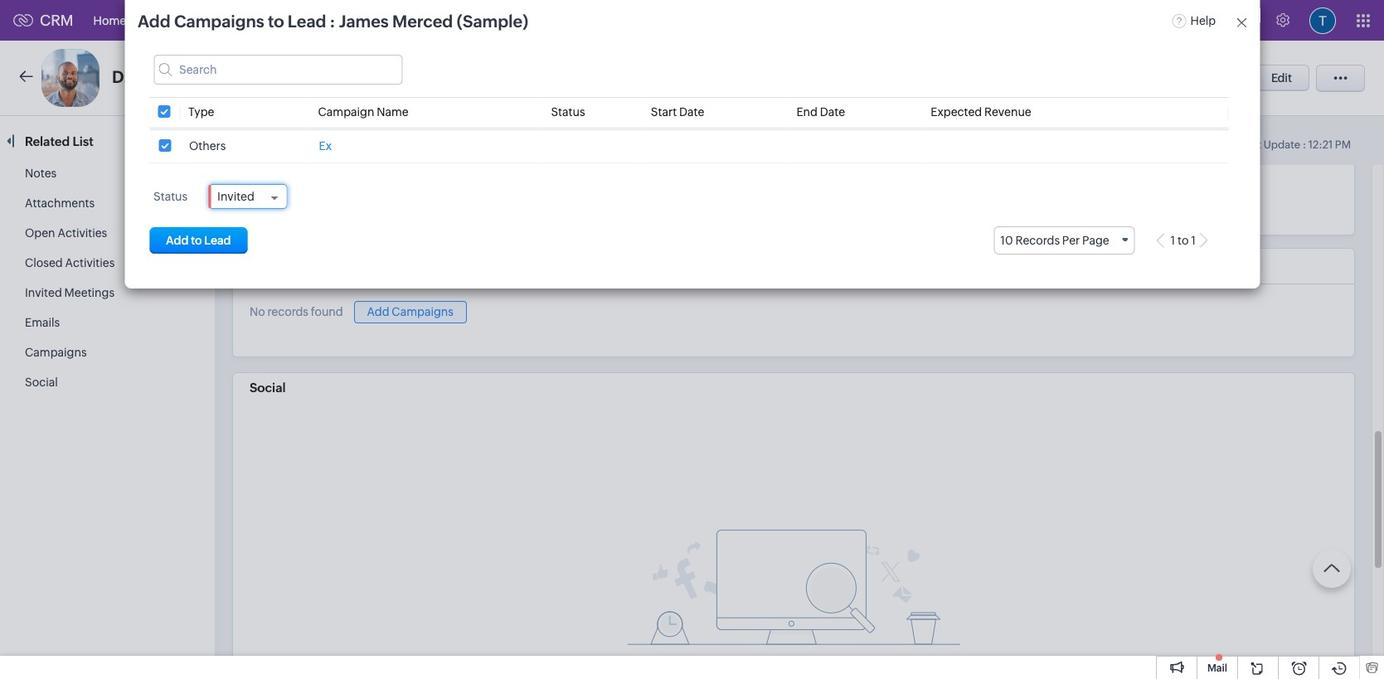 Task type: locate. For each thing, give the bounding box(es) containing it.
invited inside field
[[217, 190, 255, 203]]

1 horizontal spatial merced
[[392, 12, 453, 31]]

(sample) right tasks
[[457, 12, 528, 31]]

contacts
[[211, 14, 260, 27]]

1 date from the left
[[679, 105, 704, 119]]

james right accounts
[[339, 12, 389, 31]]

1 horizontal spatial status
[[551, 105, 585, 119]]

activities up "invited meetings" "link"
[[65, 256, 115, 270]]

0 vertical spatial activities
[[58, 226, 107, 240]]

add inside add campaigns link
[[367, 305, 389, 318]]

last
[[1241, 138, 1261, 151]]

start
[[651, 105, 677, 119]]

0 horizontal spatial (sample)
[[257, 67, 328, 86]]

0 horizontal spatial status
[[153, 190, 188, 203]]

add campaigns
[[367, 305, 454, 318]]

to
[[268, 12, 284, 31], [1178, 234, 1189, 247]]

1 horizontal spatial 1
[[1191, 234, 1196, 247]]

1 horizontal spatial add
[[367, 305, 389, 318]]

1 vertical spatial activities
[[65, 256, 115, 270]]

0 horizontal spatial 1
[[1171, 234, 1175, 247]]

:
[[330, 12, 335, 31], [1303, 138, 1306, 151]]

page
[[1082, 234, 1109, 247]]

0 horizontal spatial merced
[[192, 67, 253, 86]]

meetings down closed activities
[[64, 286, 114, 299]]

status link
[[551, 105, 585, 119]]

0 vertical spatial to
[[268, 12, 284, 31]]

0 horizontal spatial date
[[679, 105, 704, 119]]

0 vertical spatial :
[[330, 12, 335, 31]]

search element
[[1164, 0, 1198, 41]]

1 horizontal spatial meetings
[[477, 14, 527, 27]]

(sample)
[[457, 12, 528, 31], [257, 67, 328, 86]]

date right start
[[679, 105, 704, 119]]

emails link
[[25, 316, 60, 329]]

1 1 from the left
[[1171, 234, 1175, 247]]

campaign name
[[318, 105, 409, 119]]

1 vertical spatial invited
[[25, 286, 62, 299]]

activities for closed activities
[[65, 256, 115, 270]]

leads
[[153, 14, 185, 27]]

1 horizontal spatial social
[[250, 380, 286, 395]]

social link
[[25, 376, 58, 389]]

0 horizontal spatial add
[[138, 12, 170, 31]]

james right "dr."
[[139, 67, 189, 86]]

1 horizontal spatial :
[[1303, 138, 1306, 151]]

help
[[1191, 14, 1216, 27]]

closed
[[25, 256, 63, 270]]

date
[[679, 105, 704, 119], [820, 105, 845, 119]]

status
[[551, 105, 585, 119], [153, 190, 188, 203]]

records
[[268, 306, 308, 319]]

invited
[[217, 190, 255, 203], [25, 286, 62, 299]]

merced
[[392, 12, 453, 31], [192, 67, 253, 86]]

social down no
[[250, 380, 286, 395]]

james
[[339, 12, 389, 31], [139, 67, 189, 86]]

0 vertical spatial invited
[[217, 190, 255, 203]]

type
[[188, 105, 214, 119]]

-
[[332, 71, 336, 85]]

0 horizontal spatial invited
[[25, 286, 62, 299]]

0 horizontal spatial to
[[268, 12, 284, 31]]

start date
[[651, 105, 704, 119]]

related list
[[25, 134, 96, 148]]

activities
[[58, 226, 107, 240], [65, 256, 115, 270]]

edit button
[[1254, 65, 1310, 91]]

1 horizontal spatial james
[[339, 12, 389, 31]]

1 vertical spatial merced
[[192, 67, 253, 86]]

1 horizontal spatial invited
[[217, 190, 255, 203]]

1 vertical spatial to
[[1178, 234, 1189, 247]]

0 vertical spatial add
[[138, 12, 170, 31]]

calendar image
[[1208, 14, 1222, 27]]

activities up the closed activities "link" on the left
[[58, 226, 107, 240]]

meetings right tasks link at the top
[[477, 14, 527, 27]]

campaign name link
[[318, 105, 409, 119]]

(sample) left -
[[257, 67, 328, 86]]

add campaigns to lead  :  james merced (sample)
[[138, 12, 528, 31]]

: left "12:21"
[[1303, 138, 1306, 151]]

invited for invited meetings
[[25, 286, 62, 299]]

home
[[93, 14, 126, 27]]

social down campaigns link
[[25, 376, 58, 389]]

date right end
[[820, 105, 845, 119]]

0 vertical spatial merced
[[392, 12, 453, 31]]

1 horizontal spatial to
[[1178, 234, 1189, 247]]

date for start date
[[679, 105, 704, 119]]

1
[[1171, 234, 1175, 247], [1191, 234, 1196, 247]]

merced up printing
[[392, 12, 453, 31]]

10 records
[[1000, 234, 1060, 247]]

update
[[1264, 138, 1300, 151]]

edit
[[1271, 71, 1292, 85]]

None button
[[149, 227, 248, 254]]

campaigns
[[174, 12, 264, 31], [250, 259, 317, 274], [392, 305, 454, 318], [25, 346, 87, 359]]

search image
[[1174, 13, 1188, 27]]

pm
[[1335, 138, 1351, 151]]

1 vertical spatial meetings
[[64, 286, 114, 299]]

accounts
[[287, 14, 339, 27]]

lead
[[288, 12, 326, 31]]

notes link
[[25, 167, 57, 180]]

add right home
[[138, 12, 170, 31]]

expected revenue
[[931, 105, 1031, 119]]

invited down others
[[217, 190, 255, 203]]

open activities link
[[25, 226, 107, 240]]

1 vertical spatial add
[[367, 305, 389, 318]]

add
[[138, 12, 170, 31], [367, 305, 389, 318]]

type link
[[188, 105, 214, 119]]

0 vertical spatial status
[[551, 105, 585, 119]]

add right found
[[367, 305, 389, 318]]

: right lead
[[330, 12, 335, 31]]

tasks link
[[408, 0, 464, 40]]

tasks
[[421, 14, 451, 27]]

attachments
[[25, 197, 95, 210]]

0 horizontal spatial meetings
[[64, 286, 114, 299]]

meetings
[[477, 14, 527, 27], [64, 286, 114, 299]]

printing
[[400, 71, 445, 85]]

social
[[25, 376, 58, 389], [250, 380, 286, 395]]

0 vertical spatial (sample)
[[457, 12, 528, 31]]

1 horizontal spatial (sample)
[[457, 12, 528, 31]]

invited down closed
[[25, 286, 62, 299]]

0 horizontal spatial james
[[139, 67, 189, 86]]

0 vertical spatial james
[[339, 12, 389, 31]]

list
[[73, 134, 93, 148]]

merced up the type link at the left top
[[192, 67, 253, 86]]

2 date from the left
[[820, 105, 845, 119]]

open
[[25, 226, 55, 240]]

kopy
[[368, 71, 397, 85]]

closed activities link
[[25, 256, 115, 270]]

1 horizontal spatial date
[[820, 105, 845, 119]]



Task type: describe. For each thing, give the bounding box(es) containing it.
mail
[[1207, 663, 1227, 674]]

12:21
[[1308, 138, 1333, 151]]

last update : 12:21 pm
[[1241, 138, 1351, 151]]

leads link
[[139, 0, 198, 40]]

invited meetings
[[25, 286, 114, 299]]

per
[[1062, 234, 1080, 247]]

home link
[[80, 0, 139, 40]]

crm link
[[13, 12, 73, 29]]

found
[[311, 306, 343, 319]]

emails
[[25, 316, 60, 329]]

Invited field
[[209, 185, 287, 208]]

notes
[[25, 167, 57, 180]]

open activities
[[25, 226, 107, 240]]

end
[[796, 105, 818, 119]]

meetings link
[[464, 0, 540, 40]]

attachments link
[[25, 197, 95, 210]]

help link
[[1172, 14, 1216, 27]]

0 vertical spatial meetings
[[477, 14, 527, 27]]

1 vertical spatial :
[[1303, 138, 1306, 151]]

0 horizontal spatial social
[[25, 376, 58, 389]]

contacts link
[[198, 0, 274, 40]]

expected
[[931, 105, 982, 119]]

dr. james merced (sample) - kwik kopy printing
[[112, 67, 445, 86]]

dr.
[[112, 67, 135, 86]]

deals
[[365, 14, 395, 27]]

name
[[377, 105, 409, 119]]

closed activities
[[25, 256, 115, 270]]

Search text field
[[153, 55, 402, 85]]

date for end date
[[820, 105, 845, 119]]

add campaigns link
[[354, 301, 467, 323]]

others
[[189, 139, 226, 153]]

deals link
[[352, 0, 408, 40]]

campaign
[[318, 105, 374, 119]]

add for add campaigns to lead  :  james merced (sample)
[[138, 12, 170, 31]]

end date
[[796, 105, 845, 119]]

1 vertical spatial james
[[139, 67, 189, 86]]

activities for open activities
[[58, 226, 107, 240]]

expected revenue link
[[931, 105, 1031, 119]]

kwik
[[338, 71, 366, 85]]

2 1 from the left
[[1191, 234, 1196, 247]]

campaigns link
[[25, 346, 87, 359]]

revenue
[[984, 105, 1031, 119]]

crm
[[40, 12, 73, 29]]

1 vertical spatial (sample)
[[257, 67, 328, 86]]

no records found
[[250, 306, 343, 319]]

10 Records Per Page field
[[994, 226, 1135, 255]]

ex
[[319, 139, 332, 153]]

0 horizontal spatial :
[[330, 12, 335, 31]]

end date link
[[796, 105, 845, 119]]

no
[[250, 306, 265, 319]]

invited meetings link
[[25, 286, 114, 299]]

1 to 1
[[1171, 234, 1196, 247]]

ex link
[[319, 139, 332, 153]]

invited for invited
[[217, 190, 255, 203]]

start date link
[[651, 105, 704, 119]]

1 vertical spatial status
[[153, 190, 188, 203]]

10 records per page
[[1000, 234, 1109, 247]]

add for add campaigns
[[367, 305, 389, 318]]

related
[[25, 134, 70, 148]]

accounts link
[[274, 0, 352, 40]]



Task type: vqa. For each thing, say whether or not it's contained in the screenshot.
0 corresponding to Quotes
no



